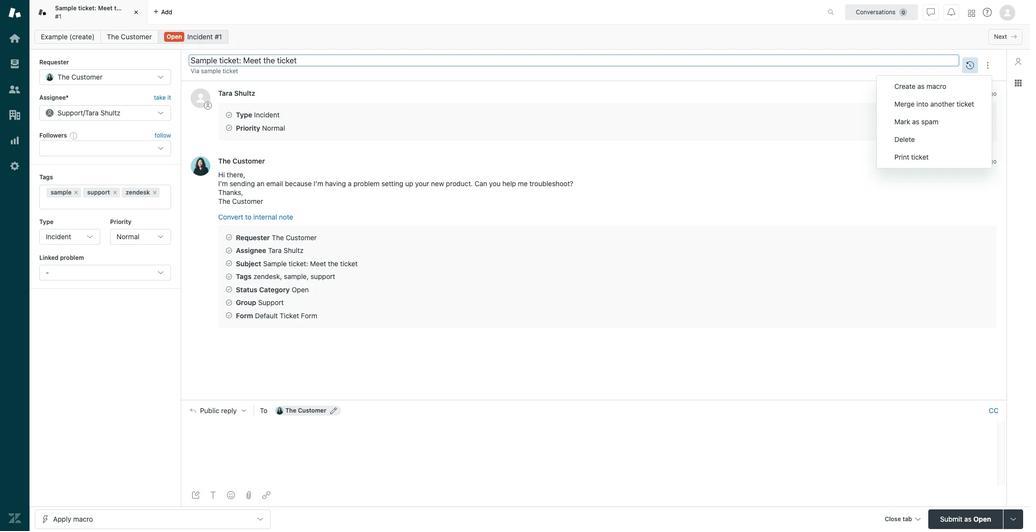 Task type: describe. For each thing, give the bounding box(es) containing it.
tags for tags zendesk, sample, support
[[236, 273, 252, 281]]

edit user image
[[330, 408, 337, 415]]

customer left edit user icon
[[298, 407, 326, 415]]

sending
[[230, 180, 255, 188]]

incident button
[[39, 229, 100, 245]]

ticket
[[280, 312, 299, 320]]

product.
[[446, 180, 473, 188]]

print ticket
[[895, 153, 929, 161]]

customer inside hi there, i'm sending an email because i'm having a problem setting up your new product. can you help me troubleshoot? thanks, the customer
[[232, 197, 263, 206]]

customer@example.com image
[[276, 407, 284, 415]]

the right customer@example.com image
[[286, 407, 297, 415]]

public reply button
[[181, 401, 254, 422]]

create as macro menu item
[[877, 78, 992, 95]]

subject sample ticket: meet the ticket
[[236, 259, 358, 268]]

as for open
[[965, 515, 972, 523]]

mark as spam menu item
[[877, 113, 992, 131]]

customers image
[[8, 83, 21, 96]]

create
[[895, 82, 916, 90]]

the inside sample ticket: meet the ticket #1
[[114, 4, 124, 12]]

0 horizontal spatial macro
[[73, 515, 93, 523]]

group support
[[236, 299, 284, 307]]

troubleshoot?
[[530, 180, 574, 188]]

1 horizontal spatial sample
[[201, 67, 221, 75]]

format text image
[[209, 492, 217, 500]]

admin image
[[8, 160, 21, 173]]

support inside conversationlabel log
[[258, 299, 284, 307]]

linked
[[39, 254, 58, 262]]

up
[[405, 180, 414, 188]]

tara shultz
[[218, 89, 255, 98]]

mark as spam
[[895, 118, 939, 126]]

tara inside assignee* element
[[85, 109, 99, 117]]

(create)
[[70, 32, 95, 41]]

submit
[[941, 515, 963, 523]]

delete
[[895, 135, 915, 144]]

me
[[518, 180, 528, 188]]

the customer right customer@example.com image
[[286, 407, 326, 415]]

conversations button
[[846, 4, 918, 20]]

ticket inside conversationlabel log
[[340, 259, 358, 268]]

mark
[[895, 118, 911, 126]]

hi there, i'm sending an email because i'm having a problem setting up your new product. can you help me troubleshoot? thanks, the customer
[[218, 171, 574, 206]]

submit as open
[[941, 515, 992, 523]]

3 minutes ago for tara shultz
[[958, 90, 997, 98]]

reporting image
[[8, 134, 21, 147]]

close tab
[[885, 516, 913, 523]]

to
[[260, 407, 268, 415]]

apply
[[53, 515, 71, 523]]

can
[[475, 180, 487, 188]]

sample,
[[284, 273, 309, 281]]

spam
[[922, 118, 939, 126]]

next
[[995, 33, 1007, 40]]

another
[[931, 100, 955, 108]]

3 minutes ago text field
[[958, 90, 997, 98]]

via
[[191, 67, 199, 75]]

follow
[[155, 132, 171, 139]]

as for macro
[[918, 82, 925, 90]]

take
[[154, 94, 166, 101]]

assignee
[[236, 246, 266, 255]]

the customer inside requester element
[[58, 73, 103, 81]]

1 vertical spatial problem
[[60, 254, 84, 262]]

open for submit as open
[[974, 515, 992, 523]]

1 vertical spatial sample
[[51, 189, 72, 196]]

setting
[[382, 180, 404, 188]]

remove image for zendesk
[[152, 190, 158, 195]]

/
[[83, 109, 85, 117]]

status category open
[[236, 286, 309, 294]]

zendesk support image
[[8, 6, 21, 19]]

there,
[[227, 171, 245, 179]]

assignee*
[[39, 94, 69, 101]]

support / tara shultz
[[58, 109, 121, 117]]

tara shultz link
[[218, 89, 255, 98]]

to
[[245, 213, 252, 221]]

print
[[895, 153, 910, 161]]

3 minutes ago for the customer
[[958, 158, 997, 165]]

default
[[255, 312, 278, 320]]

hi
[[218, 171, 225, 179]]

get started image
[[8, 32, 21, 45]]

2 vertical spatial tara
[[268, 246, 282, 255]]

cc button
[[989, 407, 999, 416]]

thanks,
[[218, 189, 243, 197]]

ticket actions image
[[984, 61, 992, 69]]

merge into another ticket menu item
[[877, 95, 992, 113]]

next button
[[989, 29, 1023, 45]]

delete menu item
[[877, 131, 992, 148]]

sample inside sample ticket: meet the ticket #1
[[55, 4, 77, 12]]

type incident
[[236, 111, 280, 119]]

the up hi
[[218, 157, 231, 165]]

meet inside conversationlabel log
[[310, 259, 326, 268]]

public reply
[[200, 407, 237, 415]]

internal
[[253, 213, 277, 221]]

priority normal
[[236, 124, 285, 132]]

priority for priority
[[110, 218, 131, 225]]

organizations image
[[8, 109, 21, 121]]

support inside assignee* element
[[58, 109, 83, 117]]

tab containing sample ticket: meet the ticket
[[30, 0, 148, 25]]

Subject field
[[189, 55, 960, 66]]

ticket: inside conversationlabel log
[[289, 259, 308, 268]]

convert
[[218, 213, 243, 221]]

ago for the customer
[[987, 158, 997, 165]]

because
[[285, 180, 312, 188]]

problem inside hi there, i'm sending an email because i'm having a problem setting up your new product. can you help me troubleshoot? thanks, the customer
[[354, 180, 380, 188]]

close tab button
[[881, 510, 925, 531]]

the up assignee tara shultz
[[272, 233, 284, 242]]

follow button
[[155, 131, 171, 140]]

events image
[[967, 61, 975, 69]]

1 i'm from the left
[[218, 180, 228, 188]]

print ticket menu item
[[877, 148, 992, 166]]

a
[[348, 180, 352, 188]]

tags for tags
[[39, 174, 53, 181]]

into
[[917, 100, 929, 108]]

ticket: inside sample ticket: meet the ticket #1
[[78, 4, 96, 12]]

views image
[[8, 58, 21, 70]]

customer down the note
[[286, 233, 317, 242]]

create as macro
[[895, 82, 947, 90]]

2 vertical spatial shultz
[[284, 246, 304, 255]]

support inside conversationlabel log
[[311, 273, 335, 281]]

normal inside conversationlabel log
[[262, 124, 285, 132]]

zendesk,
[[254, 273, 282, 281]]

example (create) button
[[34, 30, 101, 44]]

the inside conversationlabel log
[[328, 259, 338, 268]]

convert to internal note button
[[218, 213, 293, 222]]

tab
[[903, 516, 913, 523]]



Task type: locate. For each thing, give the bounding box(es) containing it.
0 horizontal spatial tags
[[39, 174, 53, 181]]

shultz
[[234, 89, 255, 98], [101, 109, 121, 117], [284, 246, 304, 255]]

2 minutes from the top
[[963, 158, 985, 165]]

as
[[918, 82, 925, 90], [913, 118, 920, 126], [965, 515, 972, 523]]

normal button
[[110, 229, 171, 245]]

1 minutes from the top
[[963, 90, 985, 98]]

menu
[[877, 75, 993, 169]]

0 vertical spatial as
[[918, 82, 925, 90]]

0 vertical spatial avatar image
[[191, 89, 210, 108]]

tara
[[218, 89, 233, 98], [85, 109, 99, 117], [268, 246, 282, 255]]

3 for customer
[[958, 158, 961, 165]]

tara down requester the customer
[[268, 246, 282, 255]]

1 vertical spatial priority
[[110, 218, 131, 225]]

sample
[[201, 67, 221, 75], [51, 189, 72, 196]]

menu containing create as macro
[[877, 75, 993, 169]]

2 vertical spatial as
[[965, 515, 972, 523]]

0 horizontal spatial normal
[[117, 233, 139, 241]]

i'm left having
[[314, 180, 323, 188]]

0 vertical spatial 3 minutes ago
[[958, 90, 997, 98]]

0 horizontal spatial i'm
[[218, 180, 228, 188]]

reply
[[221, 407, 237, 415]]

add attachment image
[[245, 492, 253, 500]]

via sample ticket
[[191, 67, 238, 75]]

shultz inside assignee* element
[[101, 109, 121, 117]]

1 horizontal spatial tags
[[236, 273, 252, 281]]

1 vertical spatial shultz
[[101, 109, 121, 117]]

3 for shultz
[[958, 90, 961, 98]]

incident up via
[[187, 32, 213, 41]]

customer up "support / tara shultz"
[[72, 73, 103, 81]]

1 vertical spatial macro
[[73, 515, 93, 523]]

0 vertical spatial problem
[[354, 180, 380, 188]]

apps image
[[1015, 79, 1023, 87]]

0 horizontal spatial sample
[[55, 4, 77, 12]]

get help image
[[983, 8, 992, 17]]

0 horizontal spatial the
[[114, 4, 124, 12]]

remove image left 'zendesk'
[[112, 190, 118, 195]]

1 vertical spatial requester
[[236, 233, 270, 242]]

0 vertical spatial shultz
[[234, 89, 255, 98]]

the customer
[[107, 32, 152, 41], [58, 73, 103, 81], [218, 157, 265, 165], [286, 407, 326, 415]]

1 horizontal spatial type
[[236, 111, 252, 119]]

apply macro
[[53, 515, 93, 523]]

0 vertical spatial ago
[[987, 90, 997, 98]]

1 vertical spatial support
[[258, 299, 284, 307]]

add link (cmd k) image
[[263, 492, 270, 500]]

0 horizontal spatial incident
[[46, 233, 71, 241]]

0 horizontal spatial remove image
[[112, 190, 118, 195]]

3 up merge into another ticket
[[958, 90, 961, 98]]

0 horizontal spatial type
[[39, 218, 54, 225]]

problem down incident popup button
[[60, 254, 84, 262]]

open for status category open
[[292, 286, 309, 294]]

type for type incident
[[236, 111, 252, 119]]

0 horizontal spatial #1
[[55, 13, 62, 20]]

priority for priority normal
[[236, 124, 260, 132]]

meet up tags zendesk, sample, support
[[310, 259, 326, 268]]

remove image right 'zendesk'
[[152, 190, 158, 195]]

0 vertical spatial tara
[[218, 89, 233, 98]]

support
[[87, 189, 110, 196], [311, 273, 335, 281]]

tags inside conversationlabel log
[[236, 273, 252, 281]]

open left displays possible ticket submission types icon on the bottom of the page
[[974, 515, 992, 523]]

0 vertical spatial sample
[[201, 67, 221, 75]]

3 minutes ago down the delete menu item
[[958, 158, 997, 165]]

normal down type incident
[[262, 124, 285, 132]]

2 remove image from the left
[[152, 190, 158, 195]]

minutes for the customer
[[963, 158, 985, 165]]

0 vertical spatial the
[[114, 4, 124, 12]]

email
[[266, 180, 283, 188]]

sample right via
[[201, 67, 221, 75]]

sample left remove icon
[[51, 189, 72, 196]]

priority
[[236, 124, 260, 132], [110, 218, 131, 225]]

macro
[[927, 82, 947, 90], [73, 515, 93, 523]]

1 vertical spatial the customer link
[[218, 157, 265, 165]]

normal up linked problem 'element'
[[117, 233, 139, 241]]

support
[[58, 109, 83, 117], [258, 299, 284, 307]]

0 horizontal spatial open
[[167, 33, 182, 40]]

1 3 from the top
[[958, 90, 961, 98]]

avatar image down via
[[191, 89, 210, 108]]

1 horizontal spatial the
[[328, 259, 338, 268]]

#1 inside secondary element
[[215, 32, 222, 41]]

0 vertical spatial minutes
[[963, 90, 985, 98]]

close image
[[131, 7, 141, 17]]

the customer up assignee*
[[58, 73, 103, 81]]

take it
[[154, 94, 171, 101]]

public
[[200, 407, 219, 415]]

the customer inside secondary element
[[107, 32, 152, 41]]

support right sample,
[[311, 273, 335, 281]]

the inside secondary element
[[107, 32, 119, 41]]

3
[[958, 90, 961, 98], [958, 158, 961, 165]]

requester down example
[[39, 59, 69, 66]]

as for spam
[[913, 118, 920, 126]]

support right remove icon
[[87, 189, 110, 196]]

normal inside popup button
[[117, 233, 139, 241]]

1 horizontal spatial i'm
[[314, 180, 323, 188]]

help
[[503, 180, 516, 188]]

2 3 from the top
[[958, 158, 961, 165]]

incident for incident
[[46, 233, 71, 241]]

2 horizontal spatial incident
[[254, 111, 280, 119]]

macro inside menu item
[[927, 82, 947, 90]]

ticket: up sample,
[[289, 259, 308, 268]]

1 horizontal spatial the customer link
[[218, 157, 265, 165]]

tags zendesk, sample, support
[[236, 273, 335, 281]]

2 form from the left
[[301, 312, 317, 320]]

the inside requester element
[[58, 73, 70, 81]]

0 vertical spatial #1
[[55, 13, 62, 20]]

2 avatar image from the top
[[191, 157, 210, 176]]

0 horizontal spatial priority
[[110, 218, 131, 225]]

shultz up type incident
[[234, 89, 255, 98]]

0 vertical spatial macro
[[927, 82, 947, 90]]

conversationlabel log
[[181, 81, 1007, 400]]

macro up merge into another ticket
[[927, 82, 947, 90]]

tara down via sample ticket
[[218, 89, 233, 98]]

hide composer image
[[590, 396, 598, 404]]

the customer up 'there,' at the top of the page
[[218, 157, 265, 165]]

type up priority normal
[[236, 111, 252, 119]]

1 vertical spatial 3 minutes ago
[[958, 158, 997, 165]]

tabs tab list
[[30, 0, 818, 25]]

1 vertical spatial ago
[[987, 158, 997, 165]]

sample down assignee tara shultz
[[263, 259, 287, 268]]

ticket: up (create)
[[78, 4, 96, 12]]

meet
[[98, 4, 113, 12], [310, 259, 326, 268]]

3 minutes ago text field
[[958, 158, 997, 165]]

1 vertical spatial normal
[[117, 233, 139, 241]]

form default ticket form
[[236, 312, 317, 320]]

the customer link
[[101, 30, 158, 44], [218, 157, 265, 165]]

assignee* element
[[39, 105, 171, 121]]

you
[[489, 180, 501, 188]]

incident up linked problem at left top
[[46, 233, 71, 241]]

the inside hi there, i'm sending an email because i'm having a problem setting up your new product. can you help me troubleshoot? thanks, the customer
[[218, 197, 230, 206]]

merge
[[895, 100, 915, 108]]

the
[[114, 4, 124, 12], [328, 259, 338, 268]]

1 vertical spatial as
[[913, 118, 920, 126]]

requester inside conversationlabel log
[[236, 233, 270, 242]]

problem right a
[[354, 180, 380, 188]]

the down thanks,
[[218, 197, 230, 206]]

notifications image
[[948, 8, 956, 16]]

1 vertical spatial open
[[292, 286, 309, 294]]

the down sample ticket: meet the ticket #1
[[107, 32, 119, 41]]

remove image
[[73, 190, 79, 195]]

0 vertical spatial type
[[236, 111, 252, 119]]

0 vertical spatial 3
[[958, 90, 961, 98]]

support down 'status category open' on the bottom left
[[258, 299, 284, 307]]

0 horizontal spatial the customer link
[[101, 30, 158, 44]]

1 horizontal spatial form
[[301, 312, 317, 320]]

2 horizontal spatial shultz
[[284, 246, 304, 255]]

ago for tara shultz
[[987, 90, 997, 98]]

an
[[257, 180, 265, 188]]

1 ago from the top
[[987, 90, 997, 98]]

3 minutes ago down 'events' icon
[[958, 90, 997, 98]]

0 horizontal spatial support
[[58, 109, 83, 117]]

shultz right /
[[101, 109, 121, 117]]

form
[[236, 312, 253, 320], [301, 312, 317, 320]]

type for type
[[39, 218, 54, 225]]

2 horizontal spatial open
[[974, 515, 992, 523]]

sample up example (create)
[[55, 4, 77, 12]]

0 vertical spatial support
[[58, 109, 83, 117]]

linked problem element
[[39, 265, 171, 281]]

tags up status
[[236, 273, 252, 281]]

meet left close image
[[98, 4, 113, 12]]

main element
[[0, 0, 30, 532]]

0 vertical spatial normal
[[262, 124, 285, 132]]

1 vertical spatial incident
[[254, 111, 280, 119]]

3 minutes ago
[[958, 90, 997, 98], [958, 158, 997, 165]]

open inside conversationlabel log
[[292, 286, 309, 294]]

the customer inside conversationlabel log
[[218, 157, 265, 165]]

0 vertical spatial priority
[[236, 124, 260, 132]]

the customer link up 'there,' at the top of the page
[[218, 157, 265, 165]]

1 horizontal spatial problem
[[354, 180, 380, 188]]

having
[[325, 180, 346, 188]]

1 horizontal spatial remove image
[[152, 190, 158, 195]]

1 vertical spatial sample
[[263, 259, 287, 268]]

sample ticket: meet the ticket #1
[[55, 4, 142, 20]]

type
[[236, 111, 252, 119], [39, 218, 54, 225]]

open down add
[[167, 33, 182, 40]]

1 vertical spatial the
[[328, 259, 338, 268]]

priority inside conversationlabel log
[[236, 124, 260, 132]]

followers element
[[39, 141, 171, 156]]

0 vertical spatial incident
[[187, 32, 213, 41]]

#1 up via sample ticket
[[215, 32, 222, 41]]

incident inside conversationlabel log
[[254, 111, 280, 119]]

customer inside secondary element
[[121, 32, 152, 41]]

1 horizontal spatial macro
[[927, 82, 947, 90]]

1 horizontal spatial ticket:
[[289, 259, 308, 268]]

1 horizontal spatial open
[[292, 286, 309, 294]]

form down group
[[236, 312, 253, 320]]

incident #1
[[187, 32, 222, 41]]

1 vertical spatial support
[[311, 273, 335, 281]]

0 vertical spatial the customer link
[[101, 30, 158, 44]]

priority down type incident
[[236, 124, 260, 132]]

requester the customer
[[236, 233, 317, 242]]

minutes for tara shultz
[[963, 90, 985, 98]]

type up incident popup button
[[39, 218, 54, 225]]

3 down the delete menu item
[[958, 158, 961, 165]]

avatar image
[[191, 89, 210, 108], [191, 157, 210, 176]]

customer context image
[[1015, 58, 1023, 65]]

type inside conversationlabel log
[[236, 111, 252, 119]]

0 horizontal spatial shultz
[[101, 109, 121, 117]]

insert emojis image
[[227, 492, 235, 500]]

priority up normal popup button
[[110, 218, 131, 225]]

2 vertical spatial incident
[[46, 233, 71, 241]]

normal
[[262, 124, 285, 132], [117, 233, 139, 241]]

shultz up subject sample ticket: meet the ticket
[[284, 246, 304, 255]]

2 vertical spatial open
[[974, 515, 992, 523]]

1 horizontal spatial shultz
[[234, 89, 255, 98]]

2 ago from the top
[[987, 158, 997, 165]]

remove image for support
[[112, 190, 118, 195]]

#1 inside sample ticket: meet the ticket #1
[[55, 13, 62, 20]]

new
[[431, 180, 444, 188]]

example (create)
[[41, 32, 95, 41]]

1 horizontal spatial #1
[[215, 32, 222, 41]]

0 vertical spatial sample
[[55, 4, 77, 12]]

minutes down the delete menu item
[[963, 158, 985, 165]]

tags down followers
[[39, 174, 53, 181]]

customer up 'there,' at the top of the page
[[233, 157, 265, 165]]

subject
[[236, 259, 261, 268]]

followers
[[39, 132, 67, 139]]

tara down requester element
[[85, 109, 99, 117]]

cc
[[989, 407, 999, 415]]

1 horizontal spatial tara
[[218, 89, 233, 98]]

remove image
[[112, 190, 118, 195], [152, 190, 158, 195]]

sample inside conversationlabel log
[[263, 259, 287, 268]]

zendesk products image
[[969, 10, 976, 16]]

1 horizontal spatial priority
[[236, 124, 260, 132]]

1 3 minutes ago from the top
[[958, 90, 997, 98]]

incident inside incident popup button
[[46, 233, 71, 241]]

requester for requester the customer
[[236, 233, 270, 242]]

0 horizontal spatial sample
[[51, 189, 72, 196]]

add button
[[148, 0, 178, 24]]

zendesk image
[[8, 512, 21, 525]]

example
[[41, 32, 68, 41]]

macro right apply
[[73, 515, 93, 523]]

button displays agent's chat status as invisible. image
[[927, 8, 935, 16]]

take it button
[[154, 93, 171, 103]]

form right ticket
[[301, 312, 317, 320]]

avatar image left hi
[[191, 157, 210, 176]]

linked problem
[[39, 254, 84, 262]]

0 horizontal spatial meet
[[98, 4, 113, 12]]

info on adding followers image
[[70, 132, 78, 140]]

1 horizontal spatial sample
[[263, 259, 287, 268]]

incident up priority normal
[[254, 111, 280, 119]]

support down assignee*
[[58, 109, 83, 117]]

0 horizontal spatial support
[[87, 189, 110, 196]]

customer up to in the left of the page
[[232, 197, 263, 206]]

0 vertical spatial open
[[167, 33, 182, 40]]

the up assignee*
[[58, 73, 70, 81]]

the customer link down close image
[[101, 30, 158, 44]]

1 vertical spatial meet
[[310, 259, 326, 268]]

1 horizontal spatial support
[[311, 273, 335, 281]]

-
[[46, 269, 49, 277]]

0 vertical spatial tags
[[39, 174, 53, 181]]

incident for incident #1
[[187, 32, 213, 41]]

tab
[[30, 0, 148, 25]]

note
[[279, 213, 293, 221]]

open down sample,
[[292, 286, 309, 294]]

convert to internal note
[[218, 213, 293, 221]]

1 horizontal spatial meet
[[310, 259, 326, 268]]

1 avatar image from the top
[[191, 89, 210, 108]]

as inside mark as spam menu item
[[913, 118, 920, 126]]

group
[[236, 299, 256, 307]]

1 vertical spatial ticket:
[[289, 259, 308, 268]]

0 vertical spatial meet
[[98, 4, 113, 12]]

1 horizontal spatial normal
[[262, 124, 285, 132]]

ticket
[[125, 4, 142, 12], [223, 67, 238, 75], [957, 100, 975, 108], [912, 153, 929, 161], [340, 259, 358, 268]]

1 vertical spatial avatar image
[[191, 157, 210, 176]]

status
[[236, 286, 258, 294]]

merge into another ticket
[[895, 100, 975, 108]]

assignee tara shultz
[[236, 246, 304, 255]]

as right "submit"
[[965, 515, 972, 523]]

ticket inside sample ticket: meet the ticket #1
[[125, 4, 142, 12]]

1 vertical spatial #1
[[215, 32, 222, 41]]

#1
[[55, 13, 62, 20], [215, 32, 222, 41]]

as inside the create as macro menu item
[[918, 82, 925, 90]]

the customer down close image
[[107, 32, 152, 41]]

1 horizontal spatial requester
[[236, 233, 270, 242]]

category
[[259, 286, 290, 294]]

requester for requester
[[39, 59, 69, 66]]

requester element
[[39, 70, 171, 85]]

minutes down 'events' icon
[[963, 90, 985, 98]]

zendesk
[[126, 189, 150, 196]]

the customer link inside secondary element
[[101, 30, 158, 44]]

ago
[[987, 90, 997, 98], [987, 158, 997, 165]]

2 3 minutes ago from the top
[[958, 158, 997, 165]]

#1 up example
[[55, 13, 62, 20]]

1 horizontal spatial incident
[[187, 32, 213, 41]]

close
[[885, 516, 902, 523]]

1 vertical spatial type
[[39, 218, 54, 225]]

as right mark
[[913, 118, 920, 126]]

it
[[167, 94, 171, 101]]

customer down close image
[[121, 32, 152, 41]]

0 horizontal spatial tara
[[85, 109, 99, 117]]

0 vertical spatial requester
[[39, 59, 69, 66]]

incident inside secondary element
[[187, 32, 213, 41]]

0 vertical spatial support
[[87, 189, 110, 196]]

displays possible ticket submission types image
[[1010, 516, 1018, 523]]

i'm
[[218, 180, 228, 188], [314, 180, 323, 188]]

1 vertical spatial tara
[[85, 109, 99, 117]]

requester
[[39, 59, 69, 66], [236, 233, 270, 242]]

meet inside sample ticket: meet the ticket #1
[[98, 4, 113, 12]]

i'm down hi
[[218, 180, 228, 188]]

secondary element
[[30, 27, 1031, 47]]

2 i'm from the left
[[314, 180, 323, 188]]

add
[[161, 8, 172, 15]]

your
[[415, 180, 429, 188]]

0 horizontal spatial problem
[[60, 254, 84, 262]]

2 horizontal spatial tara
[[268, 246, 282, 255]]

draft mode image
[[192, 492, 200, 500]]

customer inside requester element
[[72, 73, 103, 81]]

conversations
[[856, 8, 896, 15]]

open inside secondary element
[[167, 33, 182, 40]]

0 vertical spatial ticket:
[[78, 4, 96, 12]]

requester up assignee
[[236, 233, 270, 242]]

as right create
[[918, 82, 925, 90]]

1 remove image from the left
[[112, 190, 118, 195]]

1 form from the left
[[236, 312, 253, 320]]



Task type: vqa. For each thing, say whether or not it's contained in the screenshot.


